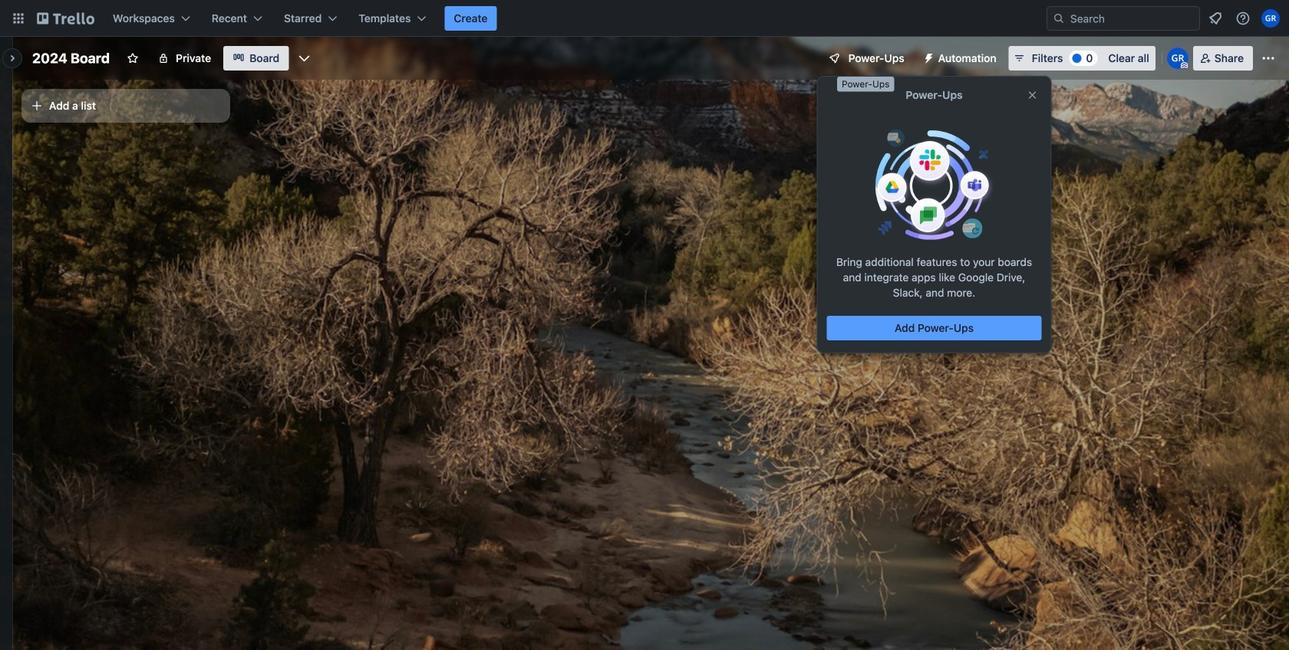Task type: locate. For each thing, give the bounding box(es) containing it.
show menu image
[[1261, 51, 1277, 66]]

greg robinson (gregrobinson96) image
[[1167, 48, 1189, 69]]

0 notifications image
[[1207, 9, 1225, 28]]

customize views image
[[296, 51, 312, 66]]

sm image
[[917, 46, 939, 68]]

search image
[[1053, 12, 1065, 25]]

primary element
[[0, 0, 1290, 37]]

back to home image
[[37, 6, 94, 31]]

close popover image
[[1027, 89, 1039, 101]]

Board name text field
[[25, 46, 118, 71]]

tooltip
[[837, 77, 895, 92]]



Task type: describe. For each thing, give the bounding box(es) containing it.
Search field
[[1047, 6, 1201, 31]]

star or unstar board image
[[127, 52, 139, 64]]

greg robinson (gregrobinson96) image
[[1262, 9, 1280, 28]]

open information menu image
[[1236, 11, 1251, 26]]

no enabled plugins icon image
[[872, 129, 998, 242]]

this member is an admin of this board. image
[[1181, 62, 1188, 69]]



Task type: vqa. For each thing, say whether or not it's contained in the screenshot.
Search 'FIELD'
yes



